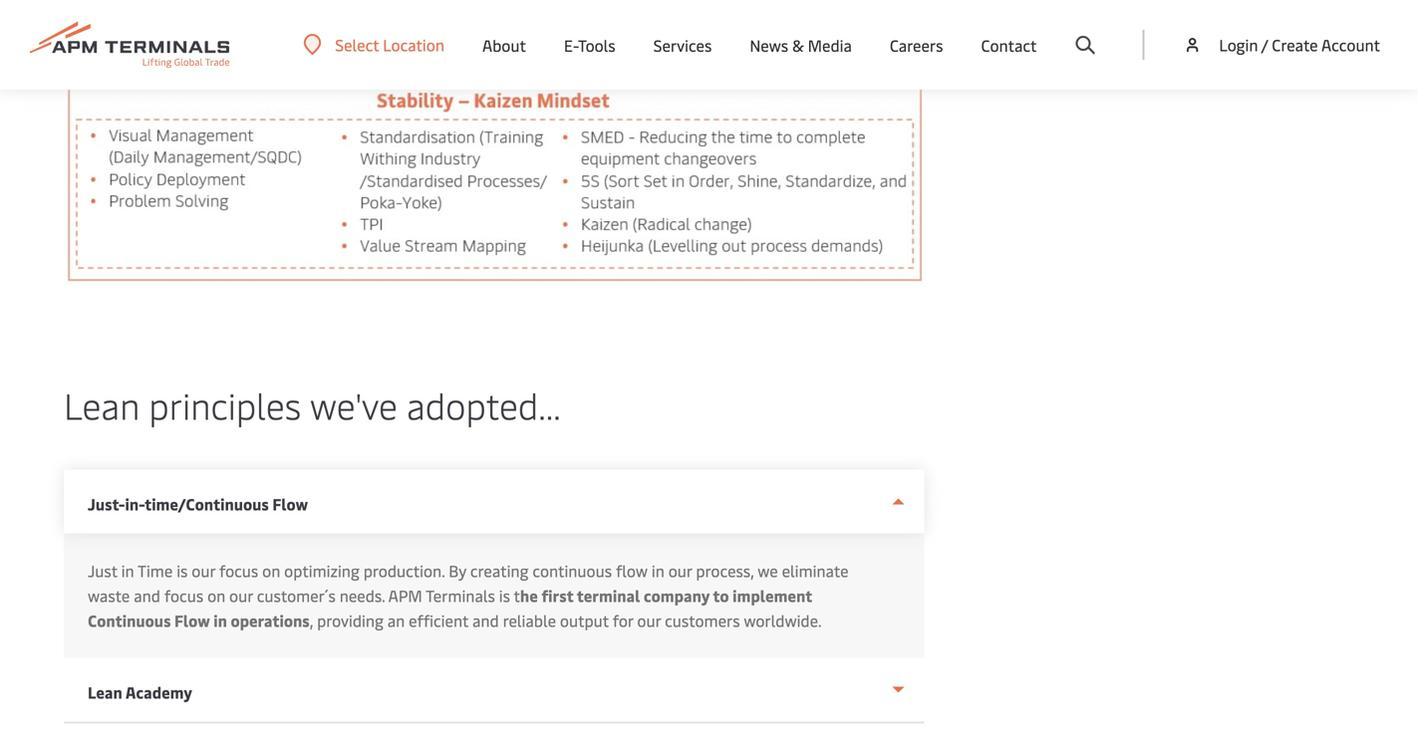 Task type: vqa. For each thing, say whether or not it's contained in the screenshot.
the bottommost container
no



Task type: locate. For each thing, give the bounding box(es) containing it.
wow house image
[[64, 0, 924, 284]]

is right 'time'
[[177, 560, 188, 581]]

just-in-time/continuous flow button
[[64, 470, 924, 534]]

principles
[[149, 381, 301, 429]]

time/continuous
[[145, 493, 269, 515]]

services
[[653, 34, 712, 56]]

flow right continuous
[[174, 610, 210, 631]]

we
[[758, 560, 778, 581]]

in
[[121, 560, 134, 581], [652, 560, 665, 581], [214, 610, 227, 631]]

0 horizontal spatial is
[[177, 560, 188, 581]]

efficient
[[409, 610, 468, 631]]

0 vertical spatial flow
[[272, 493, 308, 515]]

1 vertical spatial focus
[[164, 585, 203, 606]]

login
[[1219, 34, 1258, 55]]

and
[[134, 585, 160, 606], [472, 610, 499, 631]]

lean left academy at the left bottom of the page
[[88, 682, 122, 703]]

in right just in the bottom left of the page
[[121, 560, 134, 581]]

services button
[[653, 0, 712, 90]]

our
[[192, 560, 215, 581], [668, 560, 692, 581], [229, 585, 253, 606], [637, 610, 661, 631]]

flow
[[272, 493, 308, 515], [174, 610, 210, 631]]

terminal
[[577, 585, 640, 606]]

tools
[[578, 34, 616, 56]]

2 horizontal spatial in
[[652, 560, 665, 581]]

flow up 'optimizing'
[[272, 493, 308, 515]]

terminals
[[426, 585, 495, 606]]

focus up operations
[[219, 560, 258, 581]]

academy
[[125, 682, 192, 703]]

on up 'customer´s'
[[262, 560, 280, 581]]

0 horizontal spatial and
[[134, 585, 160, 606]]

location
[[383, 34, 444, 55]]

0 horizontal spatial flow
[[174, 610, 210, 631]]

focus down 'time'
[[164, 585, 203, 606]]

he first terminal company to implement continuous flow in operations
[[88, 585, 812, 631]]

lean academy
[[88, 682, 192, 703]]

e-tools button
[[564, 0, 616, 90]]

process,
[[696, 560, 754, 581]]

1 horizontal spatial on
[[262, 560, 280, 581]]

on left 'customer´s'
[[207, 585, 225, 606]]

implement
[[733, 585, 812, 606]]

to
[[713, 585, 729, 606]]

0 vertical spatial is
[[177, 560, 188, 581]]

, providing an efficient and reliable output for our customers worldwide.
[[310, 610, 829, 631]]

in right flow
[[652, 560, 665, 581]]

news & media
[[750, 34, 852, 56]]

output
[[560, 610, 609, 631]]

in left operations
[[214, 610, 227, 631]]

and down terminals
[[472, 610, 499, 631]]

1 horizontal spatial is
[[499, 585, 510, 606]]

1 horizontal spatial and
[[472, 610, 499, 631]]

e-tools
[[564, 34, 616, 56]]

is
[[177, 560, 188, 581], [499, 585, 510, 606]]

just in time is our focus on optimizing production. by creating continuous flow in our process, we eliminate waste and focus on our customer´s needs. apm terminals is t
[[88, 560, 849, 606]]

login / create account
[[1219, 34, 1380, 55]]

1 horizontal spatial in
[[214, 610, 227, 631]]

about button
[[482, 0, 526, 90]]

production.
[[363, 560, 445, 581]]

e-
[[564, 34, 578, 56]]

0 vertical spatial lean
[[64, 381, 140, 429]]

select
[[335, 34, 379, 55]]

lean for lean principles we've adopted...
[[64, 381, 140, 429]]

just-in-time/continuous flow element
[[64, 534, 924, 658]]

just-
[[88, 493, 125, 515]]

0 vertical spatial on
[[262, 560, 280, 581]]

just
[[88, 560, 117, 581]]

and down 'time'
[[134, 585, 160, 606]]

in-
[[125, 493, 145, 515]]

contact
[[981, 34, 1037, 56]]

0 horizontal spatial focus
[[164, 585, 203, 606]]

1 vertical spatial flow
[[174, 610, 210, 631]]

0 horizontal spatial on
[[207, 585, 225, 606]]

1 horizontal spatial focus
[[219, 560, 258, 581]]

optimizing
[[284, 560, 360, 581]]

lean academy button
[[64, 658, 924, 724]]

lean
[[64, 381, 140, 429], [88, 682, 122, 703]]

t
[[514, 585, 520, 606]]

eliminate
[[782, 560, 849, 581]]

lean principles we've adopted...
[[64, 381, 561, 429]]

on
[[262, 560, 280, 581], [207, 585, 225, 606]]

0 vertical spatial and
[[134, 585, 160, 606]]

lean up the "just-"
[[64, 381, 140, 429]]

1 horizontal spatial flow
[[272, 493, 308, 515]]

lean inside lean academy dropdown button
[[88, 682, 122, 703]]

account
[[1322, 34, 1380, 55]]

adopted...
[[407, 381, 561, 429]]

/
[[1261, 34, 1268, 55]]

is left t
[[499, 585, 510, 606]]

focus
[[219, 560, 258, 581], [164, 585, 203, 606]]

1 vertical spatial lean
[[88, 682, 122, 703]]



Task type: describe. For each thing, give the bounding box(es) containing it.
first
[[541, 585, 573, 606]]

just-in-time/continuous flow
[[88, 493, 308, 515]]

news & media button
[[750, 0, 852, 90]]

and inside just in time is our focus on optimizing production. by creating continuous flow in our process, we eliminate waste and focus on our customer´s needs. apm terminals is t
[[134, 585, 160, 606]]

lean for lean academy
[[88, 682, 122, 703]]

our up company
[[668, 560, 692, 581]]

0 vertical spatial focus
[[219, 560, 258, 581]]

our right 'time'
[[192, 560, 215, 581]]

contact button
[[981, 0, 1037, 90]]

continuous
[[533, 560, 612, 581]]

needs.
[[340, 585, 385, 606]]

1 vertical spatial on
[[207, 585, 225, 606]]

media
[[808, 34, 852, 56]]

waste
[[88, 585, 130, 606]]

login / create account link
[[1182, 0, 1380, 90]]

customers
[[665, 610, 740, 631]]

flow inside dropdown button
[[272, 493, 308, 515]]

for
[[613, 610, 633, 631]]

select location
[[335, 34, 444, 55]]

0 horizontal spatial in
[[121, 560, 134, 581]]

,
[[310, 610, 313, 631]]

worldwide.
[[744, 610, 821, 631]]

create
[[1272, 34, 1318, 55]]

our up operations
[[229, 585, 253, 606]]

he
[[520, 585, 538, 606]]

our right for
[[637, 610, 661, 631]]

in inside he first terminal company to implement continuous flow in operations
[[214, 610, 227, 631]]

company
[[644, 585, 710, 606]]

apm
[[388, 585, 422, 606]]

providing
[[317, 610, 384, 631]]

time
[[138, 560, 173, 581]]

customer´s
[[257, 585, 336, 606]]

continuous
[[88, 610, 171, 631]]

about
[[482, 34, 526, 56]]

1 vertical spatial is
[[499, 585, 510, 606]]

we've
[[310, 381, 398, 429]]

flow
[[616, 560, 648, 581]]

1 vertical spatial and
[[472, 610, 499, 631]]

careers
[[890, 34, 943, 56]]

select location button
[[303, 34, 444, 56]]

news
[[750, 34, 788, 56]]

operations
[[231, 610, 310, 631]]

reliable
[[503, 610, 556, 631]]

careers button
[[890, 0, 943, 90]]

&
[[792, 34, 804, 56]]

creating
[[470, 560, 529, 581]]

flow inside he first terminal company to implement continuous flow in operations
[[174, 610, 210, 631]]

by
[[449, 560, 466, 581]]

an
[[387, 610, 405, 631]]



